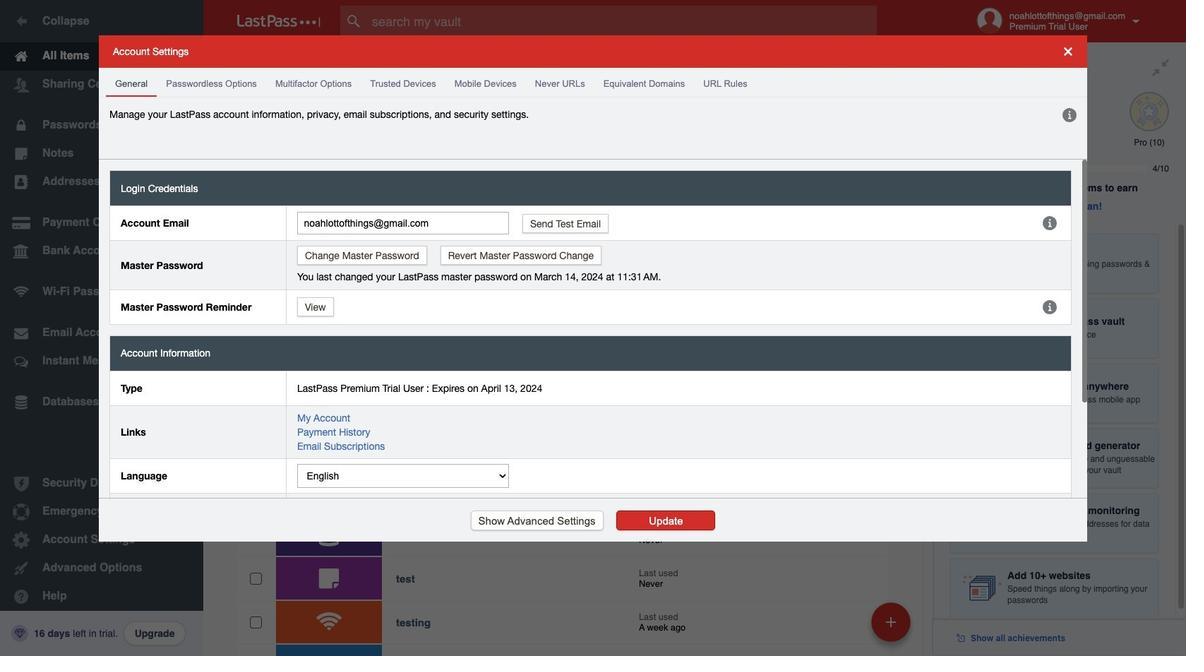 Task type: describe. For each thing, give the bounding box(es) containing it.
new item navigation
[[867, 598, 920, 656]]

new item image
[[886, 617, 896, 627]]

lastpass image
[[237, 15, 321, 28]]



Task type: locate. For each thing, give the bounding box(es) containing it.
main navigation navigation
[[0, 0, 203, 656]]

search my vault text field
[[340, 6, 905, 37]]

Search search field
[[340, 6, 905, 37]]

vault options navigation
[[203, 42, 934, 85]]



Task type: vqa. For each thing, say whether or not it's contained in the screenshot.
LastPass 'Image'
yes



